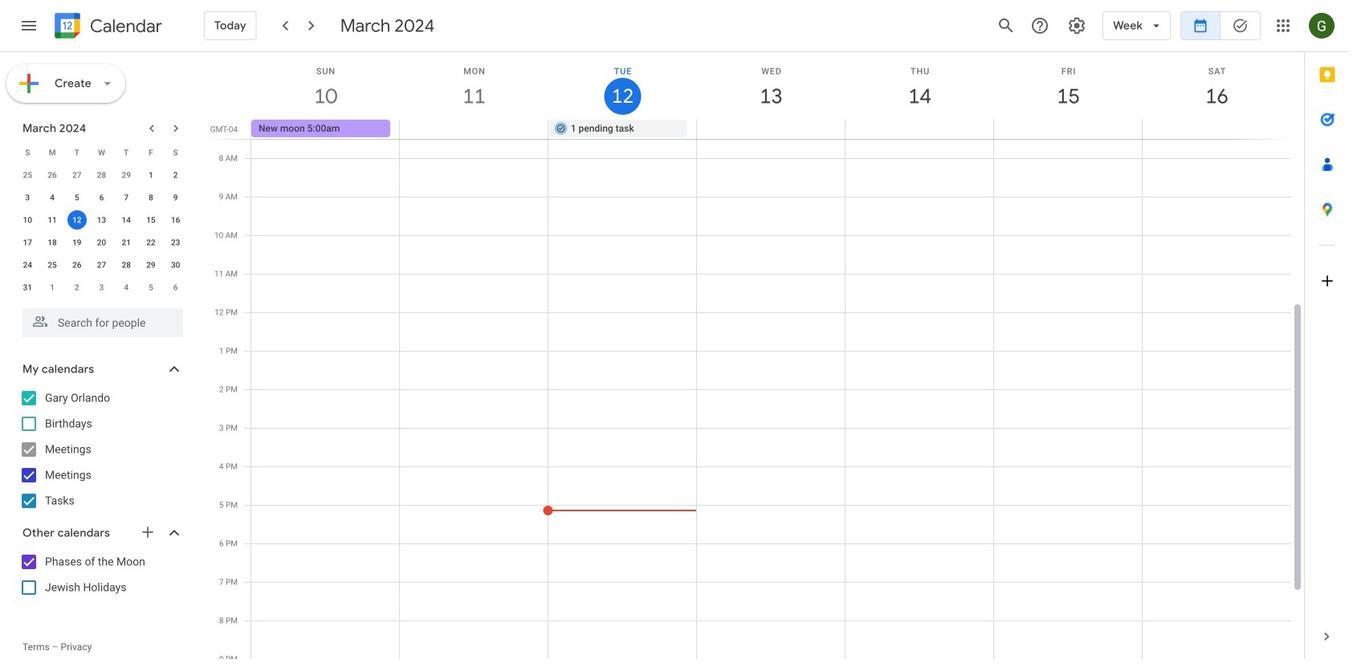Task type: describe. For each thing, give the bounding box(es) containing it.
cell inside march 2024 "grid"
[[65, 209, 89, 231]]

15 element
[[141, 210, 161, 230]]

26 element
[[67, 255, 87, 275]]

april 6 element
[[166, 278, 185, 297]]

19 element
[[67, 233, 87, 252]]

3 element
[[18, 188, 37, 207]]

april 2 element
[[67, 278, 87, 297]]

february 28 element
[[92, 165, 111, 185]]

6 element
[[92, 188, 111, 207]]

7 element
[[117, 188, 136, 207]]

february 26 element
[[43, 165, 62, 185]]

march 2024 grid
[[15, 141, 188, 299]]

9 element
[[166, 188, 185, 207]]

11 element
[[43, 210, 62, 230]]

main drawer image
[[19, 16, 39, 35]]

27 element
[[92, 255, 111, 275]]

settings menu image
[[1068, 16, 1087, 35]]

23 element
[[166, 233, 185, 252]]

february 25 element
[[18, 165, 37, 185]]

12, today element
[[67, 210, 87, 230]]

14 element
[[117, 210, 136, 230]]

february 29 element
[[117, 165, 136, 185]]

2 element
[[166, 165, 185, 185]]

1 element
[[141, 165, 161, 185]]

25 element
[[43, 255, 62, 275]]

22 element
[[141, 233, 161, 252]]



Task type: locate. For each thing, give the bounding box(es) containing it.
row
[[244, 120, 1305, 139], [15, 141, 188, 164], [15, 164, 188, 186], [15, 186, 188, 209], [15, 209, 188, 231], [15, 231, 188, 254], [15, 254, 188, 276], [15, 276, 188, 299]]

21 element
[[117, 233, 136, 252]]

17 element
[[18, 233, 37, 252]]

31 element
[[18, 278, 37, 297]]

None search field
[[0, 302, 199, 337]]

28 element
[[117, 255, 136, 275]]

29 element
[[141, 255, 161, 275]]

13 element
[[92, 210, 111, 230]]

18 element
[[43, 233, 62, 252]]

tab list
[[1305, 52, 1350, 615]]

Search for people text field
[[32, 308, 174, 337]]

8 element
[[141, 188, 161, 207]]

heading inside calendar element
[[87, 16, 162, 36]]

april 3 element
[[92, 278, 111, 297]]

5 element
[[67, 188, 87, 207]]

heading
[[87, 16, 162, 36]]

add other calendars image
[[140, 525, 156, 541]]

april 4 element
[[117, 278, 136, 297]]

24 element
[[18, 255, 37, 275]]

4 element
[[43, 188, 62, 207]]

april 1 element
[[43, 278, 62, 297]]

20 element
[[92, 233, 111, 252]]

calendar element
[[51, 10, 162, 45]]

row group
[[15, 164, 188, 299]]

10 element
[[18, 210, 37, 230]]

grid
[[206, 52, 1305, 660]]

my calendars list
[[3, 386, 199, 514]]

april 5 element
[[141, 278, 161, 297]]

cell
[[400, 120, 548, 139], [697, 120, 845, 139], [845, 120, 994, 139], [994, 120, 1142, 139], [1142, 120, 1291, 139], [65, 209, 89, 231]]

other calendars list
[[3, 549, 199, 601]]

16 element
[[166, 210, 185, 230]]

30 element
[[166, 255, 185, 275]]

february 27 element
[[67, 165, 87, 185]]



Task type: vqa. For each thing, say whether or not it's contained in the screenshot.
February 28 element
yes



